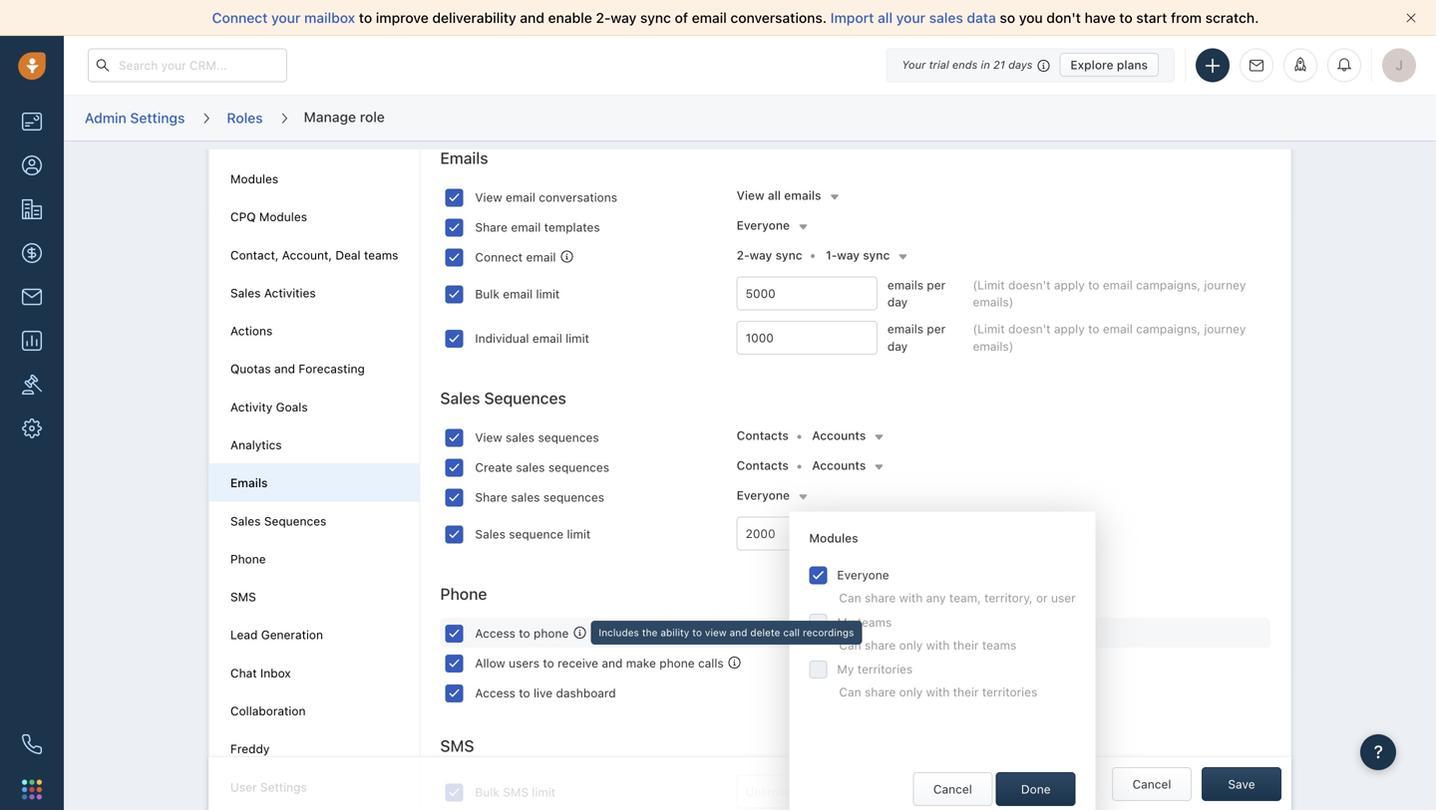 Task type: describe. For each thing, give the bounding box(es) containing it.
chat inbox
[[230, 667, 291, 681]]

what's new image
[[1294, 57, 1308, 71]]

their for teams
[[953, 639, 979, 653]]

only for teams
[[899, 639, 923, 653]]

allow
[[475, 657, 505, 671]]

settings for user settings
[[260, 781, 307, 795]]

conversations.
[[731, 9, 827, 26]]

user
[[230, 781, 257, 795]]

(limit doesn't apply to email campaigns, journey emails) for bulk email limit
[[973, 278, 1246, 309]]

my for my territories
[[837, 663, 854, 677]]

share for can share only with their territories
[[865, 686, 896, 700]]

create
[[475, 461, 513, 475]]

1 horizontal spatial 2-
[[737, 248, 750, 262]]

0 vertical spatial teams
[[364, 248, 398, 262]]

with for teams
[[926, 639, 950, 653]]

2 vertical spatial everyone
[[837, 569, 889, 583]]

emails link
[[230, 476, 268, 490]]

3 enter value number field from the top
[[737, 517, 889, 551]]

and right quotas
[[274, 362, 295, 376]]

and inside includes the ability to view and delete call recordings tooltip
[[730, 627, 747, 639]]

0 vertical spatial emails
[[440, 148, 488, 167]]

access to phone
[[475, 627, 569, 641]]

per for individual email limit
[[927, 322, 946, 336]]

2 vertical spatial modules
[[809, 532, 858, 546]]

analytics
[[230, 438, 282, 452]]

access for access to live dashboard
[[475, 687, 516, 701]]

0 vertical spatial with
[[899, 592, 923, 606]]

manage role
[[304, 109, 385, 125]]

0 vertical spatial territories
[[858, 663, 913, 677]]

admin
[[85, 110, 126, 126]]

way for 2-way sync
[[750, 248, 772, 262]]

phone element
[[12, 725, 52, 765]]

connect for connect email
[[475, 250, 523, 264]]

view for sales sequences
[[475, 431, 502, 445]]

properties image
[[22, 375, 42, 395]]

sales activities
[[230, 286, 316, 300]]

sales left data
[[929, 9, 963, 26]]

doesn't for bulk email limit
[[1008, 278, 1051, 292]]

of
[[675, 9, 688, 26]]

1 vertical spatial all
[[768, 189, 781, 202]]

can share only with their territories
[[839, 686, 1038, 700]]

done button
[[996, 773, 1076, 807]]

to use the built-in phone dialer or phone apps built from our marketplace, enable this permission image
[[729, 657, 741, 669]]

your trial ends in 21 days
[[902, 58, 1033, 71]]

includes the ability to view and delete call recordings tooltip
[[591, 621, 867, 645]]

settings for admin settings
[[130, 110, 185, 126]]

0 horizontal spatial way
[[611, 9, 637, 26]]

emails for individual email limit
[[887, 322, 924, 336]]

sales for create sales sequences
[[516, 461, 545, 475]]

goals
[[276, 400, 308, 414]]

apply for individual email limit
[[1054, 322, 1085, 336]]

have
[[1085, 9, 1116, 26]]

Search your CRM... text field
[[88, 48, 287, 82]]

1-
[[826, 248, 837, 262]]

cpq modules
[[230, 210, 307, 224]]

days
[[1008, 58, 1033, 71]]

sales up actions link
[[230, 286, 261, 300]]

emails per day for bulk email limit
[[887, 278, 946, 309]]

0 vertical spatial everyone
[[737, 218, 790, 232]]

lead generation
[[230, 629, 323, 642]]

enter value number field for individual email limit
[[737, 321, 878, 355]]

sequence
[[509, 528, 564, 542]]

territory,
[[984, 592, 1033, 606]]

activity goals link
[[230, 400, 308, 414]]

freshworks switcher image
[[22, 780, 42, 800]]

share for share sales sequences
[[475, 491, 508, 505]]

0 vertical spatial sales sequences
[[440, 389, 566, 408]]

access to live dashboard
[[475, 687, 616, 701]]

mailbox
[[304, 9, 355, 26]]

2-way sync
[[737, 248, 802, 262]]

only for territories
[[899, 686, 923, 700]]

my territories
[[837, 663, 913, 677]]

contact,
[[230, 248, 279, 262]]

my teams
[[837, 616, 892, 630]]

contact, account, deal teams
[[230, 248, 398, 262]]

don't
[[1047, 9, 1081, 26]]

1 vertical spatial phone
[[660, 657, 695, 671]]

sales down individual
[[440, 389, 480, 408]]

lead generation link
[[230, 629, 323, 642]]

chat inbox link
[[230, 667, 291, 681]]

2 vertical spatial teams
[[982, 639, 1017, 653]]

forecasting
[[299, 362, 365, 376]]

day for individual email limit
[[887, 339, 908, 353]]

includes the ability to view and delete call recordings
[[599, 627, 854, 639]]

related
[[715, 626, 751, 638]]

view email conversations
[[475, 190, 617, 204]]

save button
[[1202, 768, 1282, 802]]

share for can share only with their teams
[[865, 639, 896, 653]]

related access
[[715, 626, 787, 638]]

activity goals
[[230, 400, 308, 414]]

roles link
[[226, 103, 264, 134]]

sequences for create sales sequences
[[548, 461, 609, 475]]

2 accounts from the top
[[812, 459, 866, 473]]

view up 2-way sync
[[737, 189, 765, 202]]

improve
[[376, 9, 429, 26]]

receive
[[558, 657, 598, 671]]

inbox
[[260, 667, 291, 681]]

per for bulk email limit
[[927, 278, 946, 292]]

1 vertical spatial territories
[[982, 686, 1038, 700]]

limit for individual email limit
[[566, 331, 589, 345]]

call
[[783, 627, 800, 639]]

1 your from the left
[[271, 9, 301, 26]]

0 horizontal spatial sequences
[[264, 514, 326, 528]]

view for emails
[[475, 190, 502, 204]]

can share only with their teams
[[839, 639, 1017, 653]]

deal
[[335, 248, 361, 262]]

templates
[[544, 220, 600, 234]]

1 accounts from the top
[[812, 429, 866, 443]]

access
[[754, 626, 787, 638]]

modules link
[[230, 172, 278, 186]]

1 horizontal spatial phone
[[440, 585, 487, 604]]

role
[[360, 109, 385, 125]]

enter value number field for bulk email limit
[[737, 277, 878, 311]]

sms per day
[[899, 786, 971, 800]]

freddy
[[230, 743, 270, 757]]

bulk sms limit
[[475, 786, 556, 800]]

0 vertical spatial sequences
[[484, 389, 566, 408]]

0 horizontal spatial phone
[[534, 627, 569, 641]]

with for territories
[[926, 686, 950, 700]]

0 horizontal spatial phone
[[230, 552, 266, 566]]

and left make
[[602, 657, 623, 671]]

sales sequence limit
[[475, 528, 591, 542]]

my for my teams
[[837, 616, 854, 630]]

delete
[[750, 627, 780, 639]]

connect your mailbox to improve deliverability and enable 2-way sync of email conversations. import all your sales data so you don't have to start from scratch.
[[212, 9, 1259, 26]]

1-way sync
[[826, 248, 890, 262]]

from
[[1171, 9, 1202, 26]]

user settings link
[[230, 781, 307, 795]]

make
[[626, 657, 656, 671]]

1 vertical spatial emails
[[230, 476, 268, 490]]

sync for 2-way sync
[[776, 248, 802, 262]]

you
[[1019, 9, 1043, 26]]

Unlimited number field
[[737, 776, 889, 810]]

access for access to phone
[[475, 627, 516, 641]]

chat
[[230, 667, 257, 681]]

can share with any team, territory, or user
[[839, 592, 1076, 606]]

(limit doesn't apply to email campaigns, journey emails) for individual email limit
[[973, 322, 1246, 353]]

1 vertical spatial sales sequences
[[230, 514, 326, 528]]

bulk email limit
[[475, 287, 560, 301]]

recordings
[[803, 627, 854, 639]]

sms link
[[230, 590, 256, 604]]

sync for 1-way sync
[[863, 248, 890, 262]]

freddy link
[[230, 743, 270, 757]]

view
[[705, 627, 727, 639]]

emails per day for individual email limit
[[887, 322, 946, 353]]

sales left 'sequence'
[[475, 528, 506, 542]]

calls
[[698, 657, 724, 671]]

or
[[1036, 592, 1048, 606]]

per for bulk sms limit
[[928, 786, 947, 800]]



Task type: locate. For each thing, give the bounding box(es) containing it.
2 access from the top
[[475, 687, 516, 701]]

to inside tooltip
[[692, 627, 702, 639]]

only
[[899, 639, 923, 653], [899, 686, 923, 700]]

2 campaigns, from the top
[[1136, 322, 1201, 336]]

modules right "cpq"
[[259, 210, 307, 224]]

2- down the view all emails
[[737, 248, 750, 262]]

roles
[[227, 110, 263, 126]]

way for 1-way sync
[[837, 248, 860, 262]]

share
[[865, 592, 896, 606], [865, 639, 896, 653], [865, 686, 896, 700]]

doesn't for individual email limit
[[1008, 322, 1051, 336]]

data
[[967, 9, 996, 26]]

day
[[887, 295, 908, 309], [887, 339, 908, 353], [950, 786, 971, 800]]

explore plans
[[1071, 58, 1148, 72]]

access up allow
[[475, 627, 516, 641]]

2 can from the top
[[839, 639, 861, 653]]

and right view
[[730, 627, 747, 639]]

1 horizontal spatial teams
[[858, 616, 892, 630]]

2 share from the top
[[475, 491, 508, 505]]

share up my teams
[[865, 592, 896, 606]]

apply for bulk email limit
[[1054, 278, 1085, 292]]

3 share from the top
[[865, 686, 896, 700]]

cancel left the done
[[933, 783, 972, 797]]

sync left 1- at the right
[[776, 248, 802, 262]]

phone up receive
[[534, 627, 569, 641]]

2 my from the top
[[837, 663, 854, 677]]

emails down analytics link
[[230, 476, 268, 490]]

sync right 1- at the right
[[863, 248, 890, 262]]

(limit for individual email limit
[[973, 322, 1005, 336]]

connect your mailbox link
[[212, 9, 359, 26]]

collaboration link
[[230, 705, 306, 719]]

0 vertical spatial can
[[839, 592, 861, 606]]

1 vertical spatial campaigns,
[[1136, 322, 1201, 336]]

share
[[475, 220, 508, 234], [475, 491, 508, 505]]

0 vertical spatial modules
[[230, 172, 278, 186]]

1 vertical spatial teams
[[858, 616, 892, 630]]

1 enter value number field from the top
[[737, 277, 878, 311]]

sales sequences link
[[230, 514, 326, 528]]

apply
[[1054, 278, 1085, 292], [1054, 322, 1085, 336]]

2 their from the top
[[953, 686, 979, 700]]

sales for share sales sequences
[[511, 491, 540, 505]]

2 emails) from the top
[[973, 339, 1014, 353]]

settings right admin
[[130, 110, 185, 126]]

1 vertical spatial emails
[[887, 278, 924, 292]]

1 vertical spatial share
[[475, 491, 508, 505]]

0 horizontal spatial 2-
[[596, 9, 611, 26]]

limit
[[536, 287, 560, 301], [566, 331, 589, 345], [567, 528, 591, 542], [532, 786, 556, 800]]

1 vertical spatial accounts
[[812, 459, 866, 473]]

their for territories
[[953, 686, 979, 700]]

2 your from the left
[[896, 9, 926, 26]]

0 horizontal spatial all
[[768, 189, 781, 202]]

1 horizontal spatial emails
[[440, 148, 488, 167]]

1 vertical spatial day
[[887, 339, 908, 353]]

cancel button for save
[[1112, 768, 1192, 802]]

cancel
[[1133, 778, 1171, 792], [933, 783, 972, 797]]

share down my territories
[[865, 686, 896, 700]]

0 vertical spatial only
[[899, 639, 923, 653]]

1 vertical spatial access
[[475, 687, 516, 701]]

create sales sequences
[[475, 461, 609, 475]]

can for can share with any team, territory, or user
[[839, 592, 861, 606]]

Enter value number field
[[737, 277, 878, 311], [737, 321, 878, 355], [737, 517, 889, 551]]

0 vertical spatial (limit doesn't apply to email campaigns, journey emails)
[[973, 278, 1246, 309]]

0 vertical spatial 2-
[[596, 9, 611, 26]]

all right import
[[878, 9, 893, 26]]

my right call
[[837, 616, 854, 630]]

2-
[[596, 9, 611, 26], [737, 248, 750, 262]]

connect
[[212, 9, 268, 26], [475, 250, 523, 264]]

2 (limit doesn't apply to email campaigns, journey emails) from the top
[[973, 322, 1246, 353]]

individual
[[475, 331, 529, 345]]

2 emails per day from the top
[[887, 322, 946, 353]]

(limit for bulk email limit
[[973, 278, 1005, 292]]

teams up my territories
[[858, 616, 892, 630]]

0 vertical spatial sequences
[[538, 431, 599, 445]]

actions link
[[230, 324, 273, 338]]

1 vertical spatial their
[[953, 686, 979, 700]]

1 journey from the top
[[1204, 278, 1246, 292]]

1 horizontal spatial sequences
[[484, 389, 566, 408]]

in
[[981, 58, 990, 71]]

0 horizontal spatial emails
[[230, 476, 268, 490]]

cpq modules link
[[230, 210, 307, 224]]

only up my territories
[[899, 639, 923, 653]]

1 vertical spatial enter value number field
[[737, 321, 878, 355]]

cancel left "save" in the bottom right of the page
[[1133, 778, 1171, 792]]

journey for individual email limit
[[1204, 322, 1246, 336]]

2 journey from the top
[[1204, 322, 1246, 336]]

1 vertical spatial share
[[865, 639, 896, 653]]

1 bulk from the top
[[475, 287, 500, 301]]

share sales sequences
[[475, 491, 604, 505]]

can for can share only with their territories
[[839, 686, 861, 700]]

campaigns, for bulk email limit
[[1136, 278, 1201, 292]]

phone
[[534, 627, 569, 641], [660, 657, 695, 671]]

1 vertical spatial can
[[839, 639, 861, 653]]

phone up sms link
[[230, 552, 266, 566]]

1 vertical spatial doesn't
[[1008, 322, 1051, 336]]

way
[[611, 9, 637, 26], [750, 248, 772, 262], [837, 248, 860, 262]]

sequences down emails link
[[264, 514, 326, 528]]

1 horizontal spatial phone
[[660, 657, 695, 671]]

1 contacts from the top
[[737, 429, 789, 443]]

quotas and forecasting link
[[230, 362, 365, 376]]

campaigns,
[[1136, 278, 1201, 292], [1136, 322, 1201, 336]]

bulk
[[475, 287, 500, 301], [475, 786, 500, 800]]

your left the 'mailbox'
[[271, 9, 301, 26]]

individual email limit
[[475, 331, 589, 345]]

their down team, in the bottom of the page
[[953, 639, 979, 653]]

sales up create sales sequences
[[506, 431, 535, 445]]

1 share from the top
[[865, 592, 896, 606]]

ability
[[661, 627, 689, 639]]

connect up bulk email limit
[[475, 250, 523, 264]]

scratch.
[[1205, 9, 1259, 26]]

sequences up share sales sequences
[[548, 461, 609, 475]]

2 bulk from the top
[[475, 786, 500, 800]]

explore plans link
[[1060, 53, 1159, 77]]

2 vertical spatial sequences
[[543, 491, 604, 505]]

phone up the access to phone
[[440, 585, 487, 604]]

2 horizontal spatial way
[[837, 248, 860, 262]]

trial
[[929, 58, 949, 71]]

limit right 'sequence'
[[567, 528, 591, 542]]

1 vertical spatial phone
[[440, 585, 487, 604]]

emails per day
[[887, 278, 946, 309], [887, 322, 946, 353]]

bulk for bulk email limit
[[475, 287, 500, 301]]

phone
[[230, 552, 266, 566], [440, 585, 487, 604]]

sales sequences up view sales sequences
[[440, 389, 566, 408]]

cancel button
[[1112, 768, 1192, 802], [913, 773, 993, 807]]

0 vertical spatial access
[[475, 627, 516, 641]]

1 access from the top
[[475, 627, 516, 641]]

limit for bulk email limit
[[536, 287, 560, 301]]

includes
[[599, 627, 639, 639]]

view up the share email templates
[[475, 190, 502, 204]]

2 horizontal spatial teams
[[982, 639, 1017, 653]]

1 vertical spatial (limit doesn't apply to email campaigns, journey emails)
[[973, 322, 1246, 353]]

1 only from the top
[[899, 639, 923, 653]]

way right enable
[[611, 9, 637, 26]]

0 horizontal spatial cancel button
[[913, 773, 993, 807]]

analytics link
[[230, 438, 282, 452]]

sales down view sales sequences
[[516, 461, 545, 475]]

my down recordings on the bottom right of the page
[[837, 663, 854, 677]]

user
[[1051, 592, 1076, 606]]

import
[[831, 9, 874, 26]]

users
[[509, 657, 540, 671]]

2 doesn't from the top
[[1008, 322, 1051, 336]]

0 vertical spatial share
[[865, 592, 896, 606]]

teams down territory,
[[982, 639, 1017, 653]]

ends
[[952, 58, 978, 71]]

account,
[[282, 248, 332, 262]]

0 vertical spatial bulk
[[475, 287, 500, 301]]

1 (limit doesn't apply to email campaigns, journey emails) from the top
[[973, 278, 1246, 309]]

1 horizontal spatial way
[[750, 248, 772, 262]]

1 vertical spatial sequences
[[548, 461, 609, 475]]

1 my from the top
[[837, 616, 854, 630]]

can down my teams
[[839, 639, 861, 653]]

phone down ability
[[660, 657, 695, 671]]

sequences up view sales sequences
[[484, 389, 566, 408]]

sales activities link
[[230, 286, 316, 300]]

emails)
[[973, 295, 1014, 309], [973, 339, 1014, 353]]

share email templates
[[475, 220, 600, 234]]

0 vertical spatial contacts
[[737, 429, 789, 443]]

1 share from the top
[[475, 220, 508, 234]]

cpq
[[230, 210, 256, 224]]

2 vertical spatial day
[[950, 786, 971, 800]]

0 vertical spatial all
[[878, 9, 893, 26]]

1 vertical spatial connect
[[475, 250, 523, 264]]

2 vertical spatial per
[[928, 786, 947, 800]]

1 vertical spatial emails)
[[973, 339, 1014, 353]]

quotas
[[230, 362, 271, 376]]

0 vertical spatial campaigns,
[[1136, 278, 1201, 292]]

sequences down create sales sequences
[[543, 491, 604, 505]]

for users who've connected their email, unchecking this option will disconnect their mailbox from the crm image
[[561, 251, 573, 263]]

teams right deal at the top left of the page
[[364, 248, 398, 262]]

0 vertical spatial phone
[[534, 627, 569, 641]]

0 vertical spatial day
[[887, 295, 908, 309]]

modules up "cpq"
[[230, 172, 278, 186]]

emails) for bulk email limit
[[973, 295, 1014, 309]]

2 horizontal spatial sync
[[863, 248, 890, 262]]

view
[[737, 189, 765, 202], [475, 190, 502, 204], [475, 431, 502, 445]]

0 vertical spatial share
[[475, 220, 508, 234]]

only down my territories
[[899, 686, 923, 700]]

1 vertical spatial journey
[[1204, 322, 1246, 336]]

cancel for save
[[1133, 778, 1171, 792]]

1 horizontal spatial sales sequences
[[440, 389, 566, 408]]

0 vertical spatial emails)
[[973, 295, 1014, 309]]

access down allow
[[475, 687, 516, 701]]

view up 'create'
[[475, 431, 502, 445]]

21
[[993, 58, 1005, 71]]

sales up phone link
[[230, 514, 261, 528]]

sales down create sales sequences
[[511, 491, 540, 505]]

1 vertical spatial contacts
[[737, 459, 789, 473]]

0 vertical spatial emails
[[784, 189, 821, 202]]

day for bulk sms limit
[[950, 786, 971, 800]]

1 vertical spatial only
[[899, 686, 923, 700]]

close image
[[1406, 13, 1416, 23]]

0 vertical spatial doesn't
[[1008, 278, 1051, 292]]

3 can from the top
[[839, 686, 861, 700]]

emails up view email conversations
[[440, 148, 488, 167]]

2 (limit from the top
[[973, 322, 1005, 336]]

1 horizontal spatial cancel
[[1133, 778, 1171, 792]]

team,
[[949, 592, 981, 606]]

1 vertical spatial (limit
[[973, 322, 1005, 336]]

0 vertical spatial accounts
[[812, 429, 866, 443]]

can down my territories
[[839, 686, 861, 700]]

limit down live
[[532, 786, 556, 800]]

1 vertical spatial modules
[[259, 210, 307, 224]]

their down can share only with their teams
[[953, 686, 979, 700]]

0 vertical spatial apply
[[1054, 278, 1085, 292]]

and left enable
[[520, 9, 545, 26]]

share up connect email
[[475, 220, 508, 234]]

territories down can share only with their teams
[[858, 663, 913, 677]]

allow users to receive and make phone calls
[[475, 657, 724, 671]]

emails for bulk email limit
[[887, 278, 924, 292]]

share up my territories
[[865, 639, 896, 653]]

0 horizontal spatial cancel
[[933, 783, 972, 797]]

day for bulk email limit
[[887, 295, 908, 309]]

2 vertical spatial emails
[[887, 322, 924, 336]]

1 horizontal spatial connect
[[475, 250, 523, 264]]

sales for view sales sequences
[[506, 431, 535, 445]]

teams
[[364, 248, 398, 262], [858, 616, 892, 630], [982, 639, 1017, 653]]

journey for bulk email limit
[[1204, 278, 1246, 292]]

1 (limit from the top
[[973, 278, 1005, 292]]

1 horizontal spatial all
[[878, 9, 893, 26]]

send email image
[[1250, 59, 1264, 72]]

0 vertical spatial enter value number field
[[737, 277, 878, 311]]

1 horizontal spatial sync
[[776, 248, 802, 262]]

1 vertical spatial apply
[[1054, 322, 1085, 336]]

way right 2-way sync
[[837, 248, 860, 262]]

per
[[927, 278, 946, 292], [927, 322, 946, 336], [928, 786, 947, 800]]

1 vertical spatial 2-
[[737, 248, 750, 262]]

sequences for share sales sequences
[[543, 491, 604, 505]]

1 vertical spatial my
[[837, 663, 854, 677]]

1 vertical spatial bulk
[[475, 786, 500, 800]]

admin settings
[[85, 110, 185, 126]]

conversations
[[539, 190, 617, 204]]

0 vertical spatial phone
[[230, 552, 266, 566]]

contact, account, deal teams link
[[230, 248, 398, 262]]

accounts
[[812, 429, 866, 443], [812, 459, 866, 473]]

can for can share only with their teams
[[839, 639, 861, 653]]

generation
[[261, 629, 323, 642]]

1 vertical spatial per
[[927, 322, 946, 336]]

limit up individual email limit
[[536, 287, 560, 301]]

plans
[[1117, 58, 1148, 72]]

1 doesn't from the top
[[1008, 278, 1051, 292]]

sequences for view sales sequences
[[538, 431, 599, 445]]

2 enter value number field from the top
[[737, 321, 878, 355]]

share for share email templates
[[475, 220, 508, 234]]

share for can share with any team, territory, or user
[[865, 592, 896, 606]]

deliverability
[[432, 9, 516, 26]]

2 vertical spatial share
[[865, 686, 896, 700]]

0 vertical spatial connect
[[212, 9, 268, 26]]

1 apply from the top
[[1054, 278, 1085, 292]]

explore
[[1071, 58, 1114, 72]]

2 contacts from the top
[[737, 459, 789, 473]]

email
[[692, 9, 727, 26], [506, 190, 536, 204], [511, 220, 541, 234], [526, 250, 556, 264], [1103, 278, 1133, 292], [503, 287, 533, 301], [1103, 322, 1133, 336], [532, 331, 562, 345]]

import all your sales data link
[[831, 9, 1000, 26]]

sequences up create sales sequences
[[538, 431, 599, 445]]

cancel button left "save" in the bottom right of the page
[[1112, 768, 1192, 802]]

1 emails) from the top
[[973, 295, 1014, 309]]

all up 2-way sync
[[768, 189, 781, 202]]

cancel button left the done
[[913, 773, 993, 807]]

limit for sales sequence limit
[[567, 528, 591, 542]]

contacts
[[737, 429, 789, 443], [737, 459, 789, 473]]

0 horizontal spatial sync
[[640, 9, 671, 26]]

2 only from the top
[[899, 686, 923, 700]]

limit for bulk sms limit
[[532, 786, 556, 800]]

way down the view all emails
[[750, 248, 772, 262]]

bulk for bulk sms limit
[[475, 786, 500, 800]]

settings right user
[[260, 781, 307, 795]]

1 emails per day from the top
[[887, 278, 946, 309]]

sales
[[929, 9, 963, 26], [506, 431, 535, 445], [516, 461, 545, 475], [511, 491, 540, 505]]

connect up search your crm... text box
[[212, 9, 268, 26]]

cancel button for done
[[913, 773, 993, 807]]

2 apply from the top
[[1054, 322, 1085, 336]]

with up can share only with their territories
[[926, 639, 950, 653]]

modules up my teams
[[809, 532, 858, 546]]

territories
[[858, 663, 913, 677], [982, 686, 1038, 700]]

(limit
[[973, 278, 1005, 292], [973, 322, 1005, 336]]

2 share from the top
[[865, 639, 896, 653]]

connect for connect your mailbox to improve deliverability and enable 2-way sync of email conversations. import all your sales data so you don't have to start from scratch.
[[212, 9, 268, 26]]

emails) for individual email limit
[[973, 339, 1014, 353]]

0 vertical spatial their
[[953, 639, 979, 653]]

phone image
[[22, 735, 42, 755]]

your up your
[[896, 9, 926, 26]]

1 vertical spatial sequences
[[264, 514, 326, 528]]

sync left "of"
[[640, 9, 671, 26]]

1 their from the top
[[953, 639, 979, 653]]

0 horizontal spatial territories
[[858, 663, 913, 677]]

1 horizontal spatial territories
[[982, 686, 1038, 700]]

enable
[[548, 9, 592, 26]]

2 vertical spatial enter value number field
[[737, 517, 889, 551]]

0 vertical spatial my
[[837, 616, 854, 630]]

sales sequences down emails link
[[230, 514, 326, 528]]

2- right enable
[[596, 9, 611, 26]]

everyone
[[737, 218, 790, 232], [737, 489, 790, 503], [837, 569, 889, 583]]

lead
[[230, 629, 258, 642]]

1 horizontal spatial cancel button
[[1112, 768, 1192, 802]]

territories down territory,
[[982, 686, 1038, 700]]

so
[[1000, 9, 1015, 26]]

activities
[[264, 286, 316, 300]]

1 vertical spatial everyone
[[737, 489, 790, 503]]

limit right individual
[[566, 331, 589, 345]]

with down can share only with their teams
[[926, 686, 950, 700]]

your
[[271, 9, 301, 26], [896, 9, 926, 26]]

1 vertical spatial emails per day
[[887, 322, 946, 353]]

0 vertical spatial journey
[[1204, 278, 1246, 292]]

1 horizontal spatial settings
[[260, 781, 307, 795]]

0 horizontal spatial your
[[271, 9, 301, 26]]

campaigns, for individual email limit
[[1136, 322, 1201, 336]]

with left the any
[[899, 592, 923, 606]]

cancel for done
[[933, 783, 972, 797]]

1 can from the top
[[839, 592, 861, 606]]

start
[[1136, 9, 1167, 26]]

share down 'create'
[[475, 491, 508, 505]]

done
[[1021, 783, 1051, 797]]

can up my teams
[[839, 592, 861, 606]]

0 horizontal spatial settings
[[130, 110, 185, 126]]

1 campaigns, from the top
[[1136, 278, 1201, 292]]



Task type: vqa. For each thing, say whether or not it's contained in the screenshot.
Ability
yes



